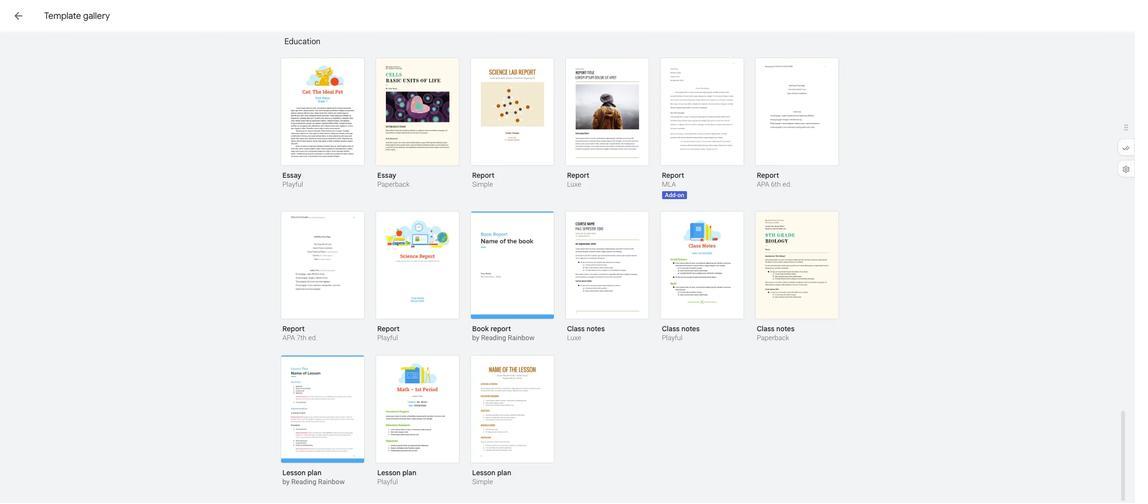 Task type: locate. For each thing, give the bounding box(es) containing it.
report
[[491, 324, 511, 333]]

2 horizontal spatial notes
[[776, 324, 795, 333]]

3 class notes option from the left
[[755, 211, 839, 343]]

plan for lesson plan simple
[[497, 468, 511, 477]]

simple
[[472, 180, 493, 188], [472, 478, 493, 486]]

1 vertical spatial apa
[[282, 334, 295, 342]]

0 vertical spatial by
[[472, 334, 479, 342]]

ed. right 6th
[[783, 180, 792, 188]]

1 class from the left
[[567, 324, 585, 333]]

2 simple from the top
[[472, 478, 493, 486]]

report inside report apa 6th ed.
[[757, 171, 779, 180]]

ed.
[[783, 180, 792, 188], [308, 334, 317, 342]]

reading for plan
[[291, 478, 316, 486]]

apa left 6th
[[757, 180, 769, 188]]

apa
[[757, 180, 769, 188], [282, 334, 295, 342]]

0 vertical spatial reading
[[481, 334, 506, 342]]

0 vertical spatial luxe
[[567, 180, 581, 188]]

1 horizontal spatial reading
[[481, 334, 506, 342]]

essay for essay playful
[[282, 171, 301, 180]]

1 horizontal spatial lesson plan option
[[375, 355, 459, 487]]

lesson plan playful
[[377, 468, 416, 486]]

1 essay from the left
[[282, 171, 301, 180]]

1 horizontal spatial essay
[[377, 171, 396, 180]]

rainbow inside book report by reading rainbow
[[508, 334, 535, 342]]

essay for essay paperback
[[377, 171, 396, 180]]

plan for lesson plan by reading rainbow
[[307, 468, 321, 477]]

report for report mla add-on
[[662, 171, 684, 180]]

2 plan from the left
[[402, 468, 416, 477]]

class notes playful
[[662, 324, 700, 342]]

lesson inside lesson plan simple
[[472, 468, 495, 477]]

lesson for lesson plan by reading rainbow
[[282, 468, 306, 477]]

class
[[567, 324, 585, 333], [662, 324, 680, 333], [757, 324, 775, 333]]

report for report apa 7th ed.
[[282, 324, 305, 333]]

report
[[472, 171, 494, 180], [567, 171, 589, 180], [662, 171, 684, 180], [757, 171, 779, 180], [282, 324, 305, 333], [377, 324, 400, 333]]

reading rainbow link inside book report option
[[481, 334, 535, 342]]

by inside lesson plan by reading rainbow
[[282, 478, 290, 486]]

lesson inside lesson plan by reading rainbow
[[282, 468, 306, 477]]

0 vertical spatial reading rainbow link
[[481, 334, 535, 342]]

1 horizontal spatial notes
[[681, 324, 700, 333]]

report mla add-on
[[662, 171, 684, 199]]

3 class from the left
[[757, 324, 775, 333]]

apa inside report apa 6th ed.
[[757, 180, 769, 188]]

2 horizontal spatial lesson plan option
[[470, 355, 554, 487]]

paperback inside class notes paperback
[[757, 334, 789, 342]]

ed. for report apa 6th ed.
[[783, 180, 792, 188]]

0 vertical spatial rainbow
[[508, 334, 535, 342]]

simple inside report simple
[[472, 180, 493, 188]]

reading
[[481, 334, 506, 342], [291, 478, 316, 486]]

apa for report apa 6th ed.
[[757, 180, 769, 188]]

1 horizontal spatial apa
[[757, 180, 769, 188]]

2 essay from the left
[[377, 171, 396, 180]]

plan inside lesson plan by reading rainbow
[[307, 468, 321, 477]]

class inside class notes paperback
[[757, 324, 775, 333]]

0 horizontal spatial plan
[[307, 468, 321, 477]]

ed. for report apa 7th ed.
[[308, 334, 317, 342]]

1 horizontal spatial class
[[662, 324, 680, 333]]

lesson for lesson plan playful
[[377, 468, 401, 477]]

0 horizontal spatial notes
[[587, 324, 605, 333]]

0 vertical spatial simple
[[472, 180, 493, 188]]

0 horizontal spatial paperback
[[377, 180, 410, 188]]

report inside report mla add-on
[[662, 171, 684, 180]]

rainbow for book report
[[508, 334, 535, 342]]

essay paperback
[[377, 171, 410, 188]]

essay inside essay paperback
[[377, 171, 396, 180]]

1 vertical spatial rainbow
[[318, 478, 345, 486]]

1 class notes option from the left
[[565, 211, 649, 343]]

essay playful
[[282, 171, 303, 188]]

lesson
[[282, 468, 306, 477], [377, 468, 401, 477], [472, 468, 495, 477]]

playful
[[282, 180, 303, 188], [377, 334, 398, 342], [662, 334, 683, 342], [377, 478, 398, 486]]

0 horizontal spatial apa
[[282, 334, 295, 342]]

report for report apa 6th ed.
[[757, 171, 779, 180]]

1 vertical spatial paperback
[[757, 334, 789, 342]]

class for class notes luxe
[[567, 324, 585, 333]]

notes inside class notes playful
[[681, 324, 700, 333]]

report for report simple
[[472, 171, 494, 180]]

apa left 7th
[[282, 334, 295, 342]]

lesson inside lesson plan playful
[[377, 468, 401, 477]]

report option
[[470, 58, 554, 190], [565, 58, 649, 190], [660, 58, 744, 199], [755, 58, 839, 190], [280, 211, 364, 343], [375, 211, 459, 343]]

0 horizontal spatial essay option
[[280, 58, 364, 190]]

2 horizontal spatial class notes option
[[755, 211, 839, 343]]

template
[[44, 10, 81, 21]]

1 plan from the left
[[307, 468, 321, 477]]

1 luxe from the top
[[567, 180, 581, 188]]

1 vertical spatial luxe
[[567, 334, 581, 342]]

1 horizontal spatial class notes option
[[660, 211, 744, 343]]

lesson plan option
[[280, 355, 364, 487], [375, 355, 459, 487], [470, 355, 554, 487]]

reading inside book report by reading rainbow
[[481, 334, 506, 342]]

plan
[[307, 468, 321, 477], [402, 468, 416, 477], [497, 468, 511, 477]]

rainbow
[[508, 334, 535, 342], [318, 478, 345, 486]]

reading for report
[[481, 334, 506, 342]]

1 horizontal spatial lesson
[[377, 468, 401, 477]]

book report by reading rainbow
[[472, 324, 535, 342]]

class inside class notes playful
[[662, 324, 680, 333]]

simple inside lesson plan simple
[[472, 478, 493, 486]]

0 horizontal spatial class notes option
[[565, 211, 649, 343]]

1 vertical spatial reading
[[291, 478, 316, 486]]

reading inside lesson plan by reading rainbow
[[291, 478, 316, 486]]

class for class notes playful
[[662, 324, 680, 333]]

2 horizontal spatial lesson
[[472, 468, 495, 477]]

report playful
[[377, 324, 400, 342]]

by for book report
[[472, 334, 479, 342]]

add-
[[665, 192, 678, 199]]

notes
[[587, 324, 605, 333], [681, 324, 700, 333], [776, 324, 795, 333]]

essay option
[[280, 58, 364, 190], [375, 58, 459, 190]]

0 horizontal spatial reading
[[291, 478, 316, 486]]

3 lesson from the left
[[472, 468, 495, 477]]

0 horizontal spatial essay
[[282, 171, 301, 180]]

1 vertical spatial simple
[[472, 478, 493, 486]]

2 lesson from the left
[[377, 468, 401, 477]]

3 plan from the left
[[497, 468, 511, 477]]

book
[[472, 324, 489, 333]]

reading rainbow link
[[481, 334, 535, 342], [291, 478, 345, 486]]

1 vertical spatial reading rainbow link
[[291, 478, 345, 486]]

docs
[[56, 9, 80, 23]]

apa for report apa 7th ed.
[[282, 334, 295, 342]]

by
[[472, 334, 479, 342], [282, 478, 290, 486]]

ed. right 7th
[[308, 334, 317, 342]]

0 horizontal spatial by
[[282, 478, 290, 486]]

class inside class notes luxe
[[567, 324, 585, 333]]

0 horizontal spatial lesson plan option
[[280, 355, 364, 487]]

1 vertical spatial ed.
[[308, 334, 317, 342]]

plan inside lesson plan simple
[[497, 468, 511, 477]]

notes inside class notes paperback
[[776, 324, 795, 333]]

essay inside essay playful
[[282, 171, 301, 180]]

luxe
[[567, 180, 581, 188], [567, 334, 581, 342]]

reading rainbow link inside lesson plan option
[[291, 478, 345, 486]]

1 notes from the left
[[587, 324, 605, 333]]

2 horizontal spatial plan
[[497, 468, 511, 477]]

2 horizontal spatial class
[[757, 324, 775, 333]]

0 horizontal spatial ed.
[[308, 334, 317, 342]]

1 horizontal spatial reading rainbow link
[[481, 334, 535, 342]]

notes inside class notes luxe
[[587, 324, 605, 333]]

report simple
[[472, 171, 494, 188]]

3 lesson plan option from the left
[[470, 355, 554, 487]]

0 horizontal spatial rainbow
[[318, 478, 345, 486]]

report apa 7th ed.
[[282, 324, 317, 342]]

plan for lesson plan playful
[[402, 468, 416, 477]]

1 horizontal spatial paperback
[[757, 334, 789, 342]]

0 horizontal spatial class
[[567, 324, 585, 333]]

docs link
[[32, 6, 80, 28]]

2 class from the left
[[662, 324, 680, 333]]

plan inside lesson plan playful
[[402, 468, 416, 477]]

1 horizontal spatial by
[[472, 334, 479, 342]]

by inside book report by reading rainbow
[[472, 334, 479, 342]]

rainbow inside lesson plan by reading rainbow
[[318, 478, 345, 486]]

2 lesson plan option from the left
[[375, 355, 459, 487]]

1 horizontal spatial rainbow
[[508, 334, 535, 342]]

0 horizontal spatial reading rainbow link
[[291, 478, 345, 486]]

2 notes from the left
[[681, 324, 700, 333]]

essay
[[282, 171, 301, 180], [377, 171, 396, 180]]

paperback
[[377, 180, 410, 188], [757, 334, 789, 342]]

ed. inside the report apa 7th ed.
[[308, 334, 317, 342]]

1 vertical spatial by
[[282, 478, 290, 486]]

0 horizontal spatial lesson
[[282, 468, 306, 477]]

rainbow for lesson plan
[[318, 478, 345, 486]]

ed. inside report apa 6th ed.
[[783, 180, 792, 188]]

1 horizontal spatial essay option
[[375, 58, 459, 190]]

report inside the report apa 7th ed.
[[282, 324, 305, 333]]

1 lesson from the left
[[282, 468, 306, 477]]

class notes option
[[565, 211, 649, 343], [660, 211, 744, 343], [755, 211, 839, 343]]

0 vertical spatial ed.
[[783, 180, 792, 188]]

on
[[678, 192, 684, 199]]

3 notes from the left
[[776, 324, 795, 333]]

1 simple from the top
[[472, 180, 493, 188]]

book report option
[[470, 211, 554, 343]]

2 luxe from the top
[[567, 334, 581, 342]]

1 essay option from the left
[[280, 58, 364, 190]]

1 horizontal spatial ed.
[[783, 180, 792, 188]]

apa inside the report apa 7th ed.
[[282, 334, 295, 342]]

0 vertical spatial apa
[[757, 180, 769, 188]]

1 horizontal spatial plan
[[402, 468, 416, 477]]



Task type: describe. For each thing, give the bounding box(es) containing it.
education list box
[[280, 58, 852, 499]]

luxe inside report luxe
[[567, 180, 581, 188]]

class notes luxe
[[567, 324, 605, 342]]

playful inside the report playful
[[377, 334, 398, 342]]

lesson plan simple
[[472, 468, 511, 486]]

reading rainbow link for lesson plan
[[291, 478, 345, 486]]

notes for class notes paperback
[[776, 324, 795, 333]]

notes for class notes luxe
[[587, 324, 605, 333]]

playful inside lesson plan playful
[[377, 478, 398, 486]]

playful inside class notes playful
[[662, 334, 683, 342]]

education
[[284, 37, 321, 47]]

class notes paperback
[[757, 324, 795, 342]]

template gallery
[[44, 10, 110, 21]]

notes for class notes playful
[[681, 324, 700, 333]]

0 vertical spatial paperback
[[377, 180, 410, 188]]

2 class notes option from the left
[[660, 211, 744, 343]]

class for class notes paperback
[[757, 324, 775, 333]]

mla
[[662, 180, 676, 188]]

reading rainbow link for book report
[[481, 334, 535, 342]]

report apa 6th ed.
[[757, 171, 792, 188]]

report luxe
[[567, 171, 589, 188]]

report for report playful
[[377, 324, 400, 333]]

6th
[[771, 180, 781, 188]]

choose template dialog dialog
[[0, 0, 1135, 503]]

2 essay option from the left
[[375, 58, 459, 190]]

report for report luxe
[[567, 171, 589, 180]]

lesson plan by reading rainbow
[[282, 468, 345, 486]]

luxe inside class notes luxe
[[567, 334, 581, 342]]

7th
[[297, 334, 307, 342]]

by for lesson plan
[[282, 478, 290, 486]]

1 lesson plan option from the left
[[280, 355, 364, 487]]

lesson for lesson plan simple
[[472, 468, 495, 477]]

gallery
[[83, 10, 110, 21]]



Task type: vqa. For each thing, say whether or not it's contained in the screenshot.


